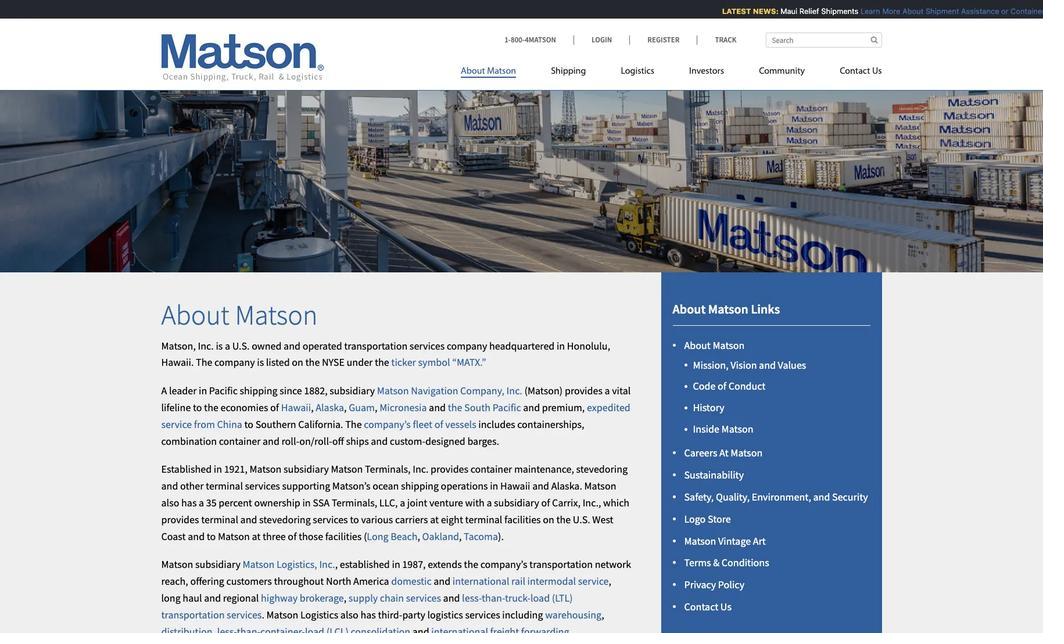 Task type: locate. For each thing, give the bounding box(es) containing it.
the inside matson, inc. is a u.s. owned and operated transportation services company headquartered in honolulu, hawaii. the company is listed on the nyse under the
[[196, 356, 212, 369]]

us down search image
[[873, 67, 882, 76]]

about matson link
[[461, 61, 534, 85], [685, 339, 745, 353]]

u.s. inside matson, inc. is a u.s. owned and operated transportation services company headquartered in honolulu, hawaii. the company is listed on the nyse under the
[[232, 339, 250, 353]]

1 vertical spatial the
[[345, 418, 362, 431]]

0 vertical spatial on
[[292, 356, 303, 369]]

company's
[[364, 418, 411, 431], [481, 558, 528, 572]]

in left ssa
[[303, 497, 311, 510]]

eight
[[441, 513, 463, 527]]

international
[[453, 575, 510, 588]]

services up "symbol"
[[410, 339, 445, 353]]

1987,
[[403, 558, 426, 572]]

company down owned
[[215, 356, 255, 369]]

contact us down privacy policy
[[685, 601, 732, 614]]

1 vertical spatial contact us
[[685, 601, 732, 614]]

quality,
[[716, 491, 750, 504]]

about matson down 1- at the top of page
[[461, 67, 516, 76]]

0 vertical spatial us
[[873, 67, 882, 76]]

careers at matson
[[685, 447, 763, 460]]

domestic link
[[391, 575, 432, 588]]

and down maintenance,
[[533, 480, 549, 493]]

service down "lifeline"
[[161, 418, 192, 431]]

1 vertical spatial has
[[361, 609, 376, 622]]

than-
[[482, 592, 505, 605]]

0 horizontal spatial contact us link
[[685, 601, 732, 614]]

a inside (matson) provides a vital lifeline to the economies of
[[605, 384, 610, 398]]

subsidiary up offering
[[195, 558, 241, 572]]

0 vertical spatial is
[[216, 339, 223, 353]]

1 horizontal spatial service
[[578, 575, 609, 588]]

1 horizontal spatial us
[[873, 67, 882, 76]]

shipping inside established in 1921, matson subsidiary matson terminals, inc. provides container maintenance, stevedoring and other terminal services supporting matson's ocean shipping operations in hawaii and alaska. matson also has a 35 percent ownership in ssa terminals, llc, a joint venture with a subsidiary of carrix, inc., which provides terminal and stevedoring services to various carriers at eight terminal facilities on the u.s. west coast and to matson at three of those facilities (
[[401, 480, 439, 493]]

1 vertical spatial shipping
[[401, 480, 439, 493]]

matson, inc. is a u.s. owned and operated transportation services company headquartered in honolulu, hawaii. the company is listed on the nyse under the
[[161, 339, 611, 369]]

1 vertical spatial container
[[471, 463, 512, 476]]

transportation up intermodal
[[530, 558, 593, 572]]

matson inside "about matson" link
[[487, 67, 516, 76]]

search image
[[871, 36, 878, 44]]

1 horizontal spatial contact
[[840, 67, 871, 76]]

matson down highway at the bottom left
[[267, 609, 299, 622]]

about matson link down 1- at the top of page
[[461, 61, 534, 85]]

1 vertical spatial company's
[[481, 558, 528, 572]]

honolulu,
[[567, 339, 611, 353]]

ticker symbol "matx." link
[[392, 356, 486, 369]]

shipping up economies
[[240, 384, 278, 398]]

a left owned
[[225, 339, 230, 353]]

transportation inside , established in 1987, extends the company's transportation network reach, offering customers throughout north america
[[530, 558, 593, 572]]

2 horizontal spatial about matson
[[685, 339, 745, 353]]

links
[[751, 301, 780, 317]]

transportation
[[344, 339, 408, 353], [530, 558, 593, 572], [161, 609, 225, 622]]

services up ownership
[[245, 480, 280, 493]]

which
[[604, 497, 630, 510]]

roll-
[[282, 435, 300, 448]]

services down regional at bottom left
[[227, 609, 262, 622]]

terminals, down matson's
[[332, 497, 377, 510]]

service down network
[[578, 575, 609, 588]]

a inside matson, inc. is a u.s. owned and operated transportation services company headquartered in honolulu, hawaii. the company is listed on the nyse under the
[[225, 339, 230, 353]]

1 horizontal spatial on
[[543, 513, 555, 527]]

to southern california. the company's fleet of vessels
[[242, 418, 477, 431]]

(matson)
[[525, 384, 563, 398]]

0 vertical spatial container
[[219, 435, 261, 448]]

matson up terms
[[685, 535, 717, 548]]

0 horizontal spatial container
[[219, 435, 261, 448]]

terminal up percent
[[206, 480, 243, 493]]

u.s.
[[232, 339, 250, 353], [573, 513, 591, 527]]

about matson up owned
[[161, 298, 318, 333]]

0 horizontal spatial contact us
[[685, 601, 732, 614]]

relief
[[794, 6, 813, 16]]

1 horizontal spatial u.s.
[[573, 513, 591, 527]]

logistics down register link on the right top of page
[[621, 67, 655, 76]]

careers at matson link
[[685, 447, 763, 460]]

code of conduct link
[[693, 380, 766, 393]]

0 vertical spatial also
[[161, 497, 179, 510]]

0 vertical spatial at
[[430, 513, 439, 527]]

0 horizontal spatial company
[[215, 356, 255, 369]]

shipping
[[551, 67, 586, 76]]

inc. left (matson)
[[507, 384, 523, 398]]

1 horizontal spatial company's
[[481, 558, 528, 572]]

hawaii down maintenance,
[[501, 480, 531, 493]]

logo
[[685, 513, 706, 526]]

0 vertical spatial about matson
[[461, 67, 516, 76]]

service
[[161, 418, 192, 431], [578, 575, 609, 588]]

contact down search search field
[[840, 67, 871, 76]]

the up international
[[464, 558, 479, 572]]

provides inside (matson) provides a vital lifeline to the economies of
[[565, 384, 603, 398]]

conduct
[[729, 380, 766, 393]]

0 horizontal spatial about matson
[[161, 298, 318, 333]]

0 horizontal spatial stevedoring
[[259, 513, 311, 527]]

0 horizontal spatial also
[[161, 497, 179, 510]]

has down the other
[[181, 497, 197, 510]]

top menu navigation
[[461, 61, 882, 85]]

track
[[715, 35, 737, 45]]

1 vertical spatial stevedoring
[[259, 513, 311, 527]]

navigation
[[411, 384, 458, 398]]

inc. right matson,
[[198, 339, 214, 353]]

under
[[347, 356, 373, 369]]

various
[[361, 513, 393, 527]]

art
[[753, 535, 766, 548]]

also
[[161, 497, 179, 510], [341, 609, 359, 622]]

hawaii
[[281, 401, 311, 415], [501, 480, 531, 493]]

services up . matson logistics also has third-party logistics services including warehousing ,
[[406, 592, 441, 605]]

1 horizontal spatial is
[[257, 356, 264, 369]]

history
[[693, 401, 725, 415]]

1 vertical spatial terminals,
[[332, 497, 377, 510]]

established
[[340, 558, 390, 572]]

1 horizontal spatial logistics
[[621, 67, 655, 76]]

the up from
[[204, 401, 219, 415]]

stevedoring up inc.,
[[577, 463, 628, 476]]

0 horizontal spatial on
[[292, 356, 303, 369]]

those
[[299, 530, 323, 543]]

in inside , established in 1987, extends the company's transportation network reach, offering customers throughout north america
[[392, 558, 400, 572]]

ships
[[346, 435, 369, 448]]

matson up reach,
[[161, 558, 193, 572]]

1 vertical spatial facilities
[[325, 530, 362, 543]]

35
[[206, 497, 217, 510]]

1 horizontal spatial contact us link
[[823, 61, 882, 85]]

0 horizontal spatial is
[[216, 339, 223, 353]]

0 vertical spatial the
[[196, 356, 212, 369]]

and down extends
[[434, 575, 451, 588]]

safety, quality, environment, and security
[[685, 491, 869, 504]]

0 horizontal spatial contact
[[685, 601, 719, 614]]

0 horizontal spatial the
[[196, 356, 212, 369]]

us down policy
[[721, 601, 732, 614]]

0 horizontal spatial has
[[181, 497, 197, 510]]

0 horizontal spatial us
[[721, 601, 732, 614]]

0 vertical spatial provides
[[565, 384, 603, 398]]

None search field
[[766, 33, 882, 48]]

0 vertical spatial contact us
[[840, 67, 882, 76]]

1 vertical spatial transportation
[[530, 558, 593, 572]]

truck-
[[505, 592, 531, 605]]

haul
[[183, 592, 202, 605]]

pacific up economies
[[209, 384, 238, 398]]

us inside top menu navigation
[[873, 67, 882, 76]]

1 horizontal spatial company
[[447, 339, 487, 353]]

chain
[[380, 592, 404, 605]]

investors link
[[672, 61, 742, 85]]

third-
[[378, 609, 403, 622]]

community
[[759, 67, 805, 76]]

1 vertical spatial contact us link
[[685, 601, 732, 614]]

and left the other
[[161, 480, 178, 493]]

contact us link down privacy policy
[[685, 601, 732, 614]]

0 vertical spatial transportation
[[344, 339, 408, 353]]

highway brokerage , supply chain services and
[[261, 592, 462, 605]]

services inside matson, inc. is a u.s. owned and operated transportation services company headquartered in honolulu, hawaii. the company is listed on the nyse under the
[[410, 339, 445, 353]]

0 vertical spatial service
[[161, 418, 192, 431]]

1 vertical spatial company
[[215, 356, 255, 369]]

of left the carrix, on the bottom right
[[542, 497, 550, 510]]

and up listed
[[284, 339, 301, 353]]

pacific
[[209, 384, 238, 398], [493, 401, 521, 415]]

0 horizontal spatial u.s.
[[232, 339, 250, 353]]

of up the southern
[[270, 401, 279, 415]]

tacoma link
[[464, 530, 498, 543]]

1 vertical spatial hawaii
[[501, 480, 531, 493]]

(ltl)
[[552, 592, 573, 605]]

the right hawaii.
[[196, 356, 212, 369]]

news:
[[747, 6, 773, 16]]

1 horizontal spatial about matson
[[461, 67, 516, 76]]

logo store
[[685, 513, 731, 526]]

1 vertical spatial contact
[[685, 601, 719, 614]]

includes
[[479, 418, 516, 431]]

the inside established in 1921, matson subsidiary matson terminals, inc. provides container maintenance, stevedoring and other terminal services supporting matson's ocean shipping operations in hawaii and alaska. matson also has a 35 percent ownership in ssa terminals, llc, a joint venture with a subsidiary of carrix, inc., which provides terminal and stevedoring services to various carriers at eight terminal facilities on the u.s. west coast and to matson at three of those facilities (
[[557, 513, 571, 527]]

latest
[[716, 6, 745, 16]]

with
[[465, 497, 485, 510]]

more
[[877, 6, 895, 16]]

1 horizontal spatial transportation
[[344, 339, 408, 353]]

0 vertical spatial pacific
[[209, 384, 238, 398]]

provides up operations
[[431, 463, 469, 476]]

1 horizontal spatial also
[[341, 609, 359, 622]]

guam
[[349, 401, 375, 415]]

container down china at left
[[219, 435, 261, 448]]

of right code
[[718, 380, 727, 393]]

2 vertical spatial about matson
[[685, 339, 745, 353]]

also up coast at left
[[161, 497, 179, 510]]

ownership
[[254, 497, 300, 510]]

1 vertical spatial u.s.
[[573, 513, 591, 527]]

since
[[280, 384, 302, 398]]

0 horizontal spatial pacific
[[209, 384, 238, 398]]

has inside established in 1921, matson subsidiary matson terminals, inc. provides container maintenance, stevedoring and other terminal services supporting matson's ocean shipping operations in hawaii and alaska. matson also has a 35 percent ownership in ssa terminals, llc, a joint venture with a subsidiary of carrix, inc., which provides terminal and stevedoring services to various carriers at eight terminal facilities on the u.s. west coast and to matson at three of those facilities (
[[181, 497, 197, 510]]

inc. down custom-
[[413, 463, 429, 476]]

about inside top menu navigation
[[461, 67, 485, 76]]

assistance
[[956, 6, 994, 16]]

premium,
[[542, 401, 585, 415]]

company up "matx." on the bottom of the page
[[447, 339, 487, 353]]

company's inside , established in 1987, extends the company's transportation network reach, offering customers throughout north america
[[481, 558, 528, 572]]

privacy policy
[[685, 579, 745, 592]]

matson up owned
[[235, 298, 318, 333]]

matson up at
[[722, 423, 754, 436]]

0 horizontal spatial logistics
[[301, 609, 339, 622]]

0 horizontal spatial company's
[[364, 418, 411, 431]]

and down (matson)
[[523, 401, 540, 415]]

container inside established in 1921, matson subsidiary matson terminals, inc. provides container maintenance, stevedoring and other terminal services supporting matson's ocean shipping operations in hawaii and alaska. matson also has a 35 percent ownership in ssa terminals, llc, a joint venture with a subsidiary of carrix, inc., which provides terminal and stevedoring services to various carriers at eight terminal facilities on the u.s. west coast and to matson at three of those facilities (
[[471, 463, 512, 476]]

contact inside about matson links section
[[685, 601, 719, 614]]

0 horizontal spatial hawaii
[[281, 401, 311, 415]]

1 vertical spatial us
[[721, 601, 732, 614]]

1 vertical spatial service
[[578, 575, 609, 588]]

1 vertical spatial logistics
[[301, 609, 339, 622]]

also down highway brokerage , supply chain services and at left bottom
[[341, 609, 359, 622]]

0 horizontal spatial facilities
[[325, 530, 362, 543]]

1 horizontal spatial stevedoring
[[577, 463, 628, 476]]

values
[[778, 359, 807, 372]]

company's up the domestic and international rail intermodal service
[[481, 558, 528, 572]]

services down ssa
[[313, 513, 348, 527]]

l
[[1041, 6, 1044, 16]]

carrix,
[[552, 497, 581, 510]]

to up from
[[193, 401, 202, 415]]

matson right at
[[731, 447, 763, 460]]

including
[[503, 609, 543, 622]]

supply chain services link
[[349, 592, 441, 605]]

1 horizontal spatial provides
[[431, 463, 469, 476]]

subsidiary up supporting
[[284, 463, 329, 476]]

provides up premium,
[[565, 384, 603, 398]]

0 horizontal spatial about matson link
[[461, 61, 534, 85]]

2 vertical spatial transportation
[[161, 609, 225, 622]]

on down the carrix, on the bottom right
[[543, 513, 555, 527]]

carriers
[[395, 513, 428, 527]]

1 horizontal spatial facilities
[[505, 513, 541, 527]]

1921,
[[224, 463, 248, 476]]

company,
[[461, 384, 505, 398]]

transportation up under
[[344, 339, 408, 353]]

u.s. inside established in 1921, matson subsidiary matson terminals, inc. provides container maintenance, stevedoring and other terminal services supporting matson's ocean shipping operations in hawaii and alaska. matson also has a 35 percent ownership in ssa terminals, llc, a joint venture with a subsidiary of carrix, inc., which provides terminal and stevedoring services to various carriers at eight terminal facilities on the u.s. west coast and to matson at three of those facilities (
[[573, 513, 591, 527]]

about matson inside section
[[685, 339, 745, 353]]

in left honolulu,
[[557, 339, 565, 353]]

1 vertical spatial about matson link
[[685, 339, 745, 353]]

highway brokerage link
[[261, 592, 344, 605]]

1 horizontal spatial hawaii
[[501, 480, 531, 493]]

alaska.
[[552, 480, 583, 493]]

sustainability
[[685, 469, 744, 482]]

blue matson logo with ocean, shipping, truck, rail and logistics written beneath it. image
[[161, 34, 324, 82]]

us inside about matson links section
[[721, 601, 732, 614]]

, established in 1987, extends the company's transportation network reach, offering customers throughout north america
[[161, 558, 631, 588]]

0 vertical spatial u.s.
[[232, 339, 250, 353]]

of
[[718, 380, 727, 393], [270, 401, 279, 415], [435, 418, 443, 431], [542, 497, 550, 510], [288, 530, 297, 543]]

0 horizontal spatial service
[[161, 418, 192, 431]]

logistics inside top menu navigation
[[621, 67, 655, 76]]

1 vertical spatial on
[[543, 513, 555, 527]]

beach
[[391, 530, 418, 543]]

services inside less-than-truck-load (ltl) transportation services
[[227, 609, 262, 622]]

contact us down search image
[[840, 67, 882, 76]]

0 vertical spatial contact
[[840, 67, 871, 76]]

less-
[[462, 592, 482, 605]]

1 vertical spatial at
[[252, 530, 261, 543]]

0 horizontal spatial provides
[[161, 513, 199, 527]]

hawaii down since
[[281, 401, 311, 415]]

community link
[[742, 61, 823, 85]]

terminals,
[[365, 463, 411, 476], [332, 497, 377, 510]]

is left listed
[[257, 356, 264, 369]]

0 horizontal spatial shipping
[[240, 384, 278, 398]]

1882,
[[304, 384, 328, 398]]

1 vertical spatial pacific
[[493, 401, 521, 415]]

tacoma
[[464, 530, 498, 543]]

1 horizontal spatial about matson link
[[685, 339, 745, 353]]

terminal
[[206, 480, 243, 493], [201, 513, 238, 527], [465, 513, 503, 527]]

1 horizontal spatial contact us
[[840, 67, 882, 76]]

a left the vital
[[605, 384, 610, 398]]

on right listed
[[292, 356, 303, 369]]

company's down micronesia
[[364, 418, 411, 431]]

0 vertical spatial terminals,
[[365, 463, 411, 476]]

1 horizontal spatial container
[[471, 463, 512, 476]]

0 vertical spatial has
[[181, 497, 197, 510]]

provides
[[565, 384, 603, 398], [431, 463, 469, 476], [161, 513, 199, 527]]

to left various
[[350, 513, 359, 527]]

the down the carrix, on the bottom right
[[557, 513, 571, 527]]

in left 1987,
[[392, 558, 400, 572]]

0 horizontal spatial transportation
[[161, 609, 225, 622]]

about matson up mission, at the bottom right of page
[[685, 339, 745, 353]]

terminals, up ocean
[[365, 463, 411, 476]]

vintage
[[719, 535, 751, 548]]

matson up "matson subsidiary matson logistics, inc."
[[218, 530, 250, 543]]

of inside about matson links section
[[718, 380, 727, 393]]

track link
[[697, 35, 737, 45]]

1 vertical spatial provides
[[431, 463, 469, 476]]

to down economies
[[244, 418, 254, 431]]

pacific up includes
[[493, 401, 521, 415]]

"matx."
[[452, 356, 486, 369]]

symbol
[[418, 356, 450, 369]]

1 horizontal spatial the
[[345, 418, 362, 431]]

the inside (matson) provides a vital lifeline to the economies of
[[204, 401, 219, 415]]

and down offering
[[204, 592, 221, 605]]



Task type: describe. For each thing, give the bounding box(es) containing it.
economies
[[221, 401, 268, 415]]

lifeline
[[161, 401, 191, 415]]

rail
[[512, 575, 526, 588]]

ocean
[[373, 480, 399, 493]]

also inside established in 1921, matson subsidiary matson terminals, inc. provides container maintenance, stevedoring and other terminal services supporting matson's ocean shipping operations in hawaii and alaska. matson also has a 35 percent ownership in ssa terminals, llc, a joint venture with a subsidiary of carrix, inc., which provides terminal and stevedoring services to various carriers at eight terminal facilities on the u.s. west coast and to matson at three of those facilities (
[[161, 497, 179, 510]]

matson left links
[[709, 301, 749, 317]]

intermodal
[[528, 575, 576, 588]]

matson right 1921,
[[250, 463, 282, 476]]

a
[[161, 384, 167, 398]]

logistics link
[[604, 61, 672, 85]]

about matson inside top menu navigation
[[461, 67, 516, 76]]

alaska
[[316, 401, 344, 415]]

regional
[[223, 592, 259, 605]]

throughout
[[274, 575, 324, 588]]

or
[[996, 6, 1003, 16]]

transportation inside less-than-truck-load (ltl) transportation services
[[161, 609, 225, 622]]

leader
[[169, 384, 197, 398]]

established
[[161, 463, 212, 476]]

matson vintage art
[[685, 535, 766, 548]]

matson up customers
[[243, 558, 275, 572]]

. matson logistics also has third-party logistics services including warehousing ,
[[262, 609, 604, 622]]

in right leader
[[199, 384, 207, 398]]

the left ticker
[[375, 356, 389, 369]]

mission, vision and values
[[693, 359, 807, 372]]

company's fleet of vessels link
[[364, 418, 477, 431]]

1-800-4matson link
[[505, 35, 574, 45]]

cranes load and offload matson containers from the containership at the terminal. image
[[0, 72, 1044, 273]]

terminal down 35
[[201, 513, 238, 527]]

hawaii inside established in 1921, matson subsidiary matson terminals, inc. provides container maintenance, stevedoring and other terminal services supporting matson's ocean shipping operations in hawaii and alaska. matson also has a 35 percent ownership in ssa terminals, llc, a joint venture with a subsidiary of carrix, inc., which provides terminal and stevedoring services to various carriers at eight terminal facilities on the u.s. west coast and to matson at three of those facilities (
[[501, 480, 531, 493]]

california.
[[298, 418, 343, 431]]

1 vertical spatial also
[[341, 609, 359, 622]]

inc. inside matson, inc. is a u.s. owned and operated transportation services company headquartered in honolulu, hawaii. the company is listed on the nyse under the
[[198, 339, 214, 353]]

in left 1921,
[[214, 463, 222, 476]]

on inside matson, inc. is a u.s. owned and operated transportation services company headquartered in honolulu, hawaii. the company is listed on the nyse under the
[[292, 356, 303, 369]]

history link
[[693, 401, 725, 415]]

southern
[[256, 418, 296, 431]]

long beach link
[[367, 530, 418, 543]]

mission,
[[693, 359, 729, 372]]

llc,
[[380, 497, 398, 510]]

, inside , established in 1987, extends the company's transportation network reach, offering customers throughout north america
[[335, 558, 338, 572]]

and inside , long haul and regional
[[204, 592, 221, 605]]

0 vertical spatial shipping
[[240, 384, 278, 398]]

fleet
[[413, 418, 433, 431]]

matson up micronesia
[[377, 384, 409, 398]]

4matson
[[525, 35, 556, 45]]

about matson links section
[[647, 273, 897, 634]]

subsidiary up guam link
[[330, 384, 375, 398]]

container inside includes containerships, combination container and roll-on/roll-off ships and custom-designed barges.
[[219, 435, 261, 448]]

to inside (matson) provides a vital lifeline to the economies of
[[193, 401, 202, 415]]

in inside matson, inc. is a u.s. owned and operated transportation services company headquartered in honolulu, hawaii. the company is listed on the nyse under the
[[557, 339, 565, 353]]

the inside , established in 1987, extends the company's transportation network reach, offering customers throughout north america
[[464, 558, 479, 572]]

Search search field
[[766, 33, 882, 48]]

of inside (matson) provides a vital lifeline to the economies of
[[270, 401, 279, 415]]

login link
[[574, 35, 630, 45]]

and down navigation
[[429, 401, 446, 415]]

includes containerships, combination container and roll-on/roll-off ships and custom-designed barges.
[[161, 418, 585, 448]]

a right "with"
[[487, 497, 492, 510]]

ticker
[[392, 356, 416, 369]]

offering
[[190, 575, 224, 588]]

matson vintage art link
[[685, 535, 766, 548]]

alaska link
[[316, 401, 344, 415]]

long
[[161, 592, 181, 605]]

terminal up tacoma link
[[465, 513, 503, 527]]

supporting
[[282, 480, 330, 493]]

on inside established in 1921, matson subsidiary matson terminals, inc. provides container maintenance, stevedoring and other terminal services supporting matson's ocean shipping operations in hawaii and alaska. matson also has a 35 percent ownership in ssa terminals, llc, a joint venture with a subsidiary of carrix, inc., which provides terminal and stevedoring services to various carriers at eight terminal facilities on the u.s. west coast and to matson at three of those facilities (
[[543, 513, 555, 527]]

terms & conditions link
[[685, 557, 770, 570]]

2 vertical spatial provides
[[161, 513, 199, 527]]

and right coast at left
[[188, 530, 205, 543]]

the down operated
[[306, 356, 320, 369]]

oakland link
[[422, 530, 459, 543]]

services down than-
[[465, 609, 500, 622]]

matson's
[[332, 480, 371, 493]]

login
[[592, 35, 612, 45]]

of right 'fleet'
[[435, 418, 443, 431]]

environment,
[[752, 491, 812, 504]]

contact us inside top menu navigation
[[840, 67, 882, 76]]

coast
[[161, 530, 186, 543]]

custom-
[[390, 435, 426, 448]]

a left 35
[[199, 497, 204, 510]]

matson up vision
[[713, 339, 745, 353]]

in right operations
[[490, 480, 499, 493]]

south
[[465, 401, 491, 415]]

and inside matson, inc. is a u.s. owned and operated transportation services company headquartered in honolulu, hawaii. the company is listed on the nyse under the
[[284, 339, 301, 353]]

a right llc,
[[400, 497, 405, 510]]

inc. inside established in 1921, matson subsidiary matson terminals, inc. provides container maintenance, stevedoring and other terminal services supporting matson's ocean shipping operations in hawaii and alaska. matson also has a 35 percent ownership in ssa terminals, llc, a joint venture with a subsidiary of carrix, inc., which provides terminal and stevedoring services to various carriers at eight terminal facilities on the u.s. west coast and to matson at three of those facilities (
[[413, 463, 429, 476]]

hawaii link
[[281, 401, 311, 415]]

register
[[648, 35, 680, 45]]

container
[[1005, 6, 1039, 16]]

brokerage
[[300, 592, 344, 605]]

code of conduct
[[693, 380, 766, 393]]

other
[[180, 480, 204, 493]]

containerships,
[[518, 418, 585, 431]]

logo store link
[[685, 513, 731, 526]]

of right three on the left bottom of page
[[288, 530, 297, 543]]

guam link
[[349, 401, 375, 415]]

, inside , long haul and regional
[[609, 575, 612, 588]]

to down 35
[[207, 530, 216, 543]]

0 vertical spatial company's
[[364, 418, 411, 431]]

).
[[498, 530, 504, 543]]

and down the southern
[[263, 435, 280, 448]]

(matson) provides a vital lifeline to the economies of
[[161, 384, 631, 415]]

off
[[332, 435, 344, 448]]

0 vertical spatial about matson link
[[461, 61, 534, 85]]

load
[[531, 592, 550, 605]]

reach,
[[161, 575, 188, 588]]

and left the security
[[814, 491, 831, 504]]

1-
[[505, 35, 511, 45]]

register link
[[630, 35, 697, 45]]

america
[[354, 575, 389, 588]]

from
[[194, 418, 215, 431]]

matson up matson's
[[331, 463, 363, 476]]

1 horizontal spatial has
[[361, 609, 376, 622]]

and right vision
[[759, 359, 776, 372]]

subsidiary up ).
[[494, 497, 540, 510]]

listed
[[266, 356, 290, 369]]

0 vertical spatial hawaii
[[281, 401, 311, 415]]

the down matson navigation company, inc. link at the bottom of the page
[[448, 401, 462, 415]]

operations
[[441, 480, 488, 493]]

1 vertical spatial about matson
[[161, 298, 318, 333]]

combination
[[161, 435, 217, 448]]

network
[[595, 558, 631, 572]]

oakland
[[422, 530, 459, 543]]

customers
[[226, 575, 272, 588]]

inc. up "north"
[[319, 558, 335, 572]]

privacy policy link
[[685, 579, 745, 592]]

contact inside top menu navigation
[[840, 67, 871, 76]]

policy
[[719, 579, 745, 592]]

and right ships
[[371, 435, 388, 448]]

0 vertical spatial stevedoring
[[577, 463, 628, 476]]

0 vertical spatial contact us link
[[823, 61, 882, 85]]

1-800-4matson
[[505, 35, 556, 45]]

service inside "expedited service from china"
[[161, 418, 192, 431]]

matson up inc.,
[[585, 480, 617, 493]]

vision
[[731, 359, 757, 372]]

long beach , oakland , tacoma ).
[[367, 530, 504, 543]]

and up logistics
[[443, 592, 460, 605]]

0 vertical spatial company
[[447, 339, 487, 353]]

transportation inside matson, inc. is a u.s. owned and operated transportation services company headquartered in honolulu, hawaii. the company is listed on the nyse under the
[[344, 339, 408, 353]]

mission, vision and values link
[[693, 359, 807, 372]]

1 vertical spatial is
[[257, 356, 264, 369]]

1 horizontal spatial at
[[430, 513, 439, 527]]

and down percent
[[240, 513, 257, 527]]

contact us inside about matson links section
[[685, 601, 732, 614]]

inside matson link
[[693, 423, 754, 436]]



Task type: vqa. For each thing, say whether or not it's contained in the screenshot.
fledgling
no



